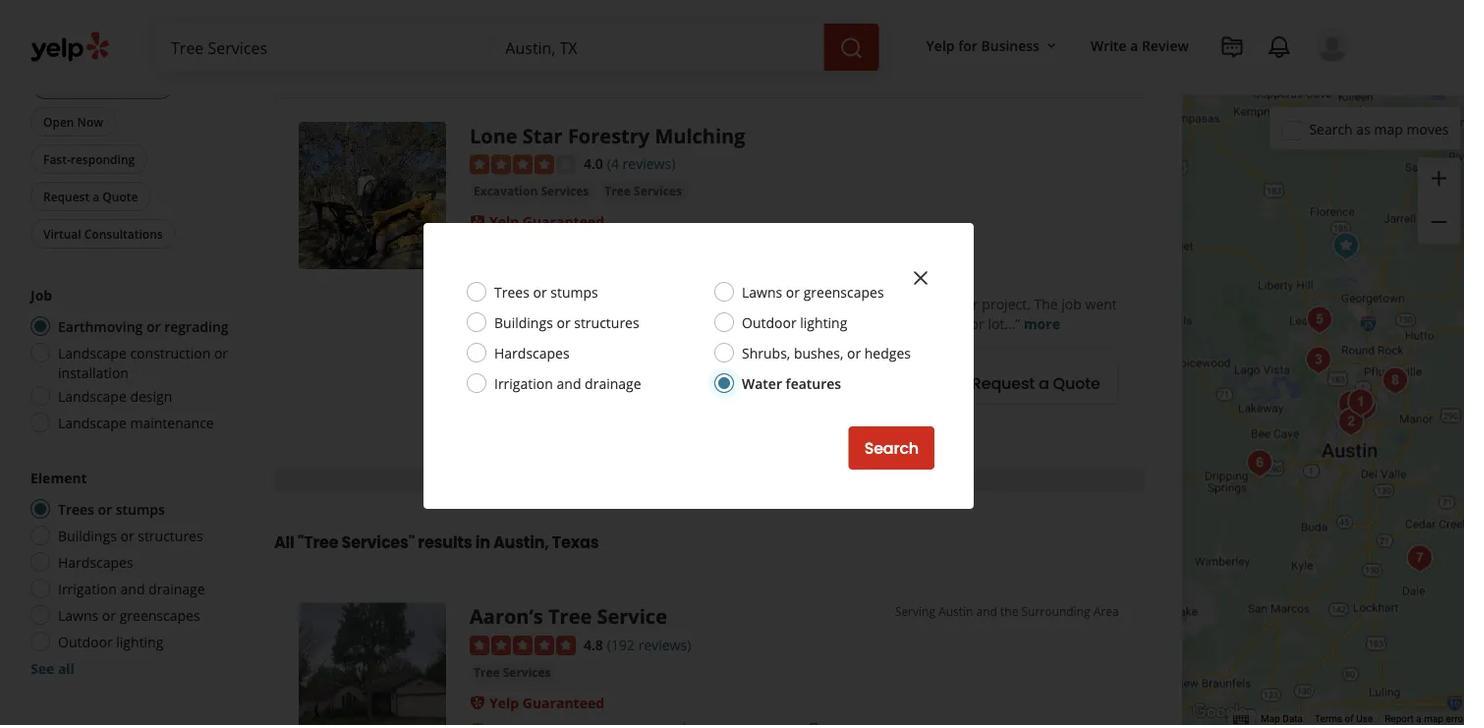 Task type: vqa. For each thing, say whether or not it's contained in the screenshot.
Guaranteed related to Aaron's Tree Service image
yes



Task type: locate. For each thing, give the bounding box(es) containing it.
in up recently
[[536, 365, 548, 384]]

search
[[1310, 120, 1353, 138], [865, 437, 919, 459]]

buildings or structures inside search dialog
[[494, 313, 639, 332]]

tree down (4
[[605, 183, 631, 199]]

tree services button down (4 reviews)
[[601, 181, 686, 201]]

tree for the bottom tree services link
[[474, 664, 500, 680]]

services inside button
[[541, 183, 589, 199]]

buildings down element
[[58, 526, 117, 545]]

review
[[1142, 36, 1189, 55]]

aaron's
[[470, 603, 543, 630]]

2 landscape from the top
[[58, 387, 127, 405]]

went
[[1086, 295, 1117, 314]]

0 vertical spatial 16 trending v2 image
[[470, 273, 486, 289]]

guaranteed down 4.8
[[523, 694, 605, 712]]

0 horizontal spatial trees or stumps
[[58, 500, 165, 518]]

a right write
[[1131, 36, 1139, 55]]

a inside group
[[93, 188, 100, 204]]

1 vertical spatial structures
[[138, 526, 203, 545]]

reviews) inside (4 reviews) link
[[623, 154, 676, 173]]

1 horizontal spatial quote
[[1053, 372, 1100, 394]]

1 horizontal spatial request
[[972, 372, 1035, 394]]

search inside "button"
[[865, 437, 919, 459]]

map data
[[1261, 713, 1303, 725]]

excavation
[[474, 183, 538, 199]]

1 vertical spatial for
[[966, 315, 985, 333]]

yelp guaranteed button down the 4.8 star rating image
[[489, 694, 605, 712]]

water
[[742, 374, 782, 393]]

request a quote button down fast-responding 'button'
[[30, 182, 151, 211]]

structures
[[574, 313, 639, 332], [138, 526, 203, 545]]

phillips trio tree service image
[[1376, 361, 1415, 401]]

lawns or greenscapes up all
[[58, 606, 200, 625]]

1 horizontal spatial greenscapes
[[804, 283, 884, 301]]

greenscapes inside search dialog
[[804, 283, 884, 301]]

1 horizontal spatial tree
[[548, 603, 592, 630]]

yelp guaranteed button up now
[[30, 68, 175, 99]]

featured group
[[27, 37, 235, 253]]

1 vertical spatial tree services button
[[470, 663, 555, 682]]

or inside landscape construction or installation
[[214, 344, 228, 362]]

0 vertical spatial map
[[1375, 120, 1403, 138]]

iconyelpguaranteedbadgesmall image
[[470, 214, 486, 230], [470, 214, 486, 230], [470, 695, 486, 711], [470, 695, 486, 711]]

quote up consultations
[[103, 188, 138, 204]]

shrubs, bushes, or hedges
[[742, 344, 911, 362]]

0 vertical spatial buildings or structures
[[494, 313, 639, 332]]

the left surrounding
[[1001, 603, 1019, 619]]

stumps up the we
[[551, 283, 598, 301]]

16 trending v2 image up 16 speech v2 icon
[[470, 273, 486, 289]]

ortiz tree trimming image
[[1401, 539, 1440, 578]]

1 horizontal spatial irrigation and drainage
[[494, 374, 641, 393]]

todd
[[635, 295, 668, 314]]

map right as
[[1375, 120, 1403, 138]]

request a quote button down more
[[953, 361, 1119, 404]]

0 vertical spatial irrigation and drainage
[[494, 374, 641, 393]]

of
[[1345, 713, 1354, 725]]

0 horizontal spatial tree services button
[[470, 663, 555, 682]]

trees inside search dialog
[[494, 283, 530, 301]]

drainage
[[585, 374, 641, 393], [149, 579, 205, 598]]

0 vertical spatial quote
[[103, 188, 138, 204]]

serving austin and the surrounding area
[[895, 603, 1119, 619]]

2 16 trending v2 image from the top
[[470, 386, 486, 402]]

option group containing job
[[25, 285, 235, 438]]

austin tree surgeons image
[[1240, 444, 1280, 483]]

or
[[533, 283, 547, 301], [786, 283, 800, 301], [557, 313, 571, 332], [146, 317, 161, 336], [214, 344, 228, 362], [847, 344, 861, 362], [98, 500, 112, 518], [120, 526, 134, 545], [102, 606, 116, 625]]

0 horizontal spatial greenscapes
[[120, 606, 200, 625]]

buildings down "responds
[[494, 313, 553, 332]]

0 vertical spatial option group
[[25, 285, 235, 438]]

search down "hedges"
[[865, 437, 919, 459]]

1 vertical spatial buildings or structures
[[58, 526, 203, 545]]

16 trending v2 image left '25'
[[470, 386, 486, 402]]

request a quote down more
[[972, 372, 1100, 394]]

tree for right tree services link
[[605, 183, 631, 199]]

outdoor inside search dialog
[[742, 313, 797, 332]]

yelp guaranteed down the 4.8 star rating image
[[489, 694, 605, 712]]

2 vertical spatial landscape
[[58, 413, 127, 432]]

excavation services button
[[470, 181, 593, 201]]

1 horizontal spatial outdoor lighting
[[742, 313, 848, 332]]

the inside the "excellent experience. todd was excellent at communicating throughout our project. the job went faster than we thought and the price was competitive. highly recommend for lot…"
[[670, 315, 691, 333]]

16 trending v2 image
[[470, 273, 486, 289], [470, 386, 486, 402]]

10
[[593, 365, 609, 384]]

trees or stumps up the than
[[494, 283, 598, 301]]

0 vertical spatial outdoor lighting
[[742, 313, 848, 332]]

0 vertical spatial hardscapes
[[494, 344, 570, 362]]

open
[[43, 114, 74, 130]]

0 vertical spatial tree services link
[[601, 181, 686, 201]]

tree services button down the 4.8 star rating image
[[470, 663, 555, 682]]

request a quote button
[[30, 182, 151, 211], [953, 361, 1119, 404]]

0 horizontal spatial request a quote button
[[30, 182, 151, 211]]

map data button
[[1261, 712, 1303, 725]]

all
[[274, 532, 294, 554]]

0 horizontal spatial quote
[[103, 188, 138, 204]]

lawns right 1 on the top left
[[742, 283, 783, 301]]

was
[[671, 295, 696, 314], [730, 315, 755, 333]]

lawns or greenscapes up competitive.
[[742, 283, 884, 301]]

minutes
[[612, 365, 669, 384]]

lawns up all
[[58, 606, 99, 625]]

tree services down (4 reviews)
[[605, 183, 682, 199]]

open now button
[[30, 107, 116, 137]]

info icon image
[[807, 722, 822, 725], [807, 722, 822, 725]]

stumps down 'landscape maintenance'
[[116, 500, 165, 518]]

outdoor lighting up all
[[58, 632, 164, 651]]

1 vertical spatial landscape
[[58, 387, 127, 405]]

guaranteed
[[94, 75, 162, 91], [523, 212, 605, 231], [523, 694, 605, 712]]

yelp guaranteed inside featured group
[[67, 75, 162, 91]]

1 vertical spatial quote
[[1053, 372, 1100, 394]]

request a quote button inside featured group
[[30, 182, 151, 211]]

for inside button
[[958, 36, 978, 55]]

buildings
[[494, 313, 553, 332], [58, 526, 117, 545]]

0 horizontal spatial request
[[43, 188, 90, 204]]

0 vertical spatial lawns
[[742, 283, 783, 301]]

responding
[[71, 151, 135, 167]]

0 vertical spatial structures
[[574, 313, 639, 332]]

0 vertical spatial landscape
[[58, 344, 127, 362]]

request inside featured group
[[43, 188, 90, 204]]

0 vertical spatial request a quote
[[43, 188, 138, 204]]

write a review link
[[1083, 27, 1197, 63]]

use
[[1357, 713, 1373, 725]]

silver tree image
[[1345, 388, 1384, 427]]

aaron's tree service image
[[299, 603, 446, 725]]

0 horizontal spatial request a quote
[[43, 188, 138, 204]]

map region
[[1102, 0, 1464, 725]]

hardscapes down element
[[58, 553, 133, 572]]

0 vertical spatial yelp guaranteed
[[67, 75, 162, 91]]

1 vertical spatial request a quote button
[[953, 361, 1119, 404]]

1 horizontal spatial hardscapes
[[494, 344, 570, 362]]

3 landscape from the top
[[58, 413, 127, 432]]

1 vertical spatial map
[[1424, 713, 1444, 725]]

stumps
[[551, 283, 598, 301], [116, 500, 165, 518]]

1 horizontal spatial lawns
[[742, 283, 783, 301]]

1 vertical spatial trees
[[58, 500, 94, 518]]

0 horizontal spatial search
[[865, 437, 919, 459]]

1 vertical spatial 16 trending v2 image
[[470, 386, 486, 402]]

tree services down the 4.8 star rating image
[[474, 664, 551, 680]]

yelp guaranteed up now
[[67, 75, 162, 91]]

lone star forestry mulching image
[[299, 122, 446, 269], [1327, 227, 1366, 266]]

1 vertical spatial lawns or greenscapes
[[58, 606, 200, 625]]

4.8
[[584, 635, 603, 654]]

0 vertical spatial the
[[670, 315, 691, 333]]

0 vertical spatial lawns or greenscapes
[[742, 283, 884, 301]]

trees down element
[[58, 500, 94, 518]]

yelp inside yelp for business button
[[926, 36, 955, 55]]

about
[[552, 365, 590, 384]]

trees or stumps
[[494, 283, 598, 301], [58, 500, 165, 518]]

irrigation and drainage inside search dialog
[[494, 374, 641, 393]]

sponsored
[[274, 50, 359, 73]]

a down fast-responding 'button'
[[93, 188, 100, 204]]

lone
[[470, 122, 518, 149]]

0 horizontal spatial lawns
[[58, 606, 99, 625]]

quote down more link at the right top
[[1053, 372, 1100, 394]]

request a quote down fast-responding 'button'
[[43, 188, 138, 204]]

16 twenty four seven availability v2 image
[[680, 723, 696, 725]]

map left error
[[1424, 713, 1444, 725]]

outdoor lighting up bushes, on the right top
[[742, 313, 848, 332]]

1 vertical spatial lighting
[[116, 632, 164, 651]]

0 vertical spatial guaranteed
[[94, 75, 162, 91]]

1 horizontal spatial request a quote button
[[953, 361, 1119, 404]]

trees
[[494, 283, 530, 301], [58, 500, 94, 518]]

maintenance
[[130, 413, 214, 432]]

hardscapes inside search dialog
[[494, 344, 570, 362]]

tree up 4.8 link
[[548, 603, 592, 630]]

excellent
[[700, 295, 757, 314]]

the left 'price'
[[670, 315, 691, 333]]

landscape for landscape construction or installation
[[58, 344, 127, 362]]

write
[[1091, 36, 1127, 55]]

1 vertical spatial outdoor lighting
[[58, 632, 164, 651]]

landscape maintenance
[[58, 413, 214, 432]]

outdoor lighting inside search dialog
[[742, 313, 848, 332]]

landscape up the installation
[[58, 344, 127, 362]]

yelp guaranteed button down excavation services button
[[489, 212, 605, 231]]

16 locally owned v2 image
[[470, 723, 486, 725]]

yelp up open now
[[67, 75, 91, 91]]

for left business
[[958, 36, 978, 55]]

lighting inside search dialog
[[800, 313, 848, 332]]

1 horizontal spatial lone star forestry mulching image
[[1327, 227, 1366, 266]]

yelp left business
[[926, 36, 955, 55]]

2 vertical spatial yelp guaranteed button
[[489, 694, 605, 712]]

landscape down the installation
[[58, 387, 127, 405]]

1 vertical spatial yelp guaranteed
[[489, 212, 605, 231]]

"responds
[[491, 271, 563, 290]]

1 vertical spatial trees or stumps
[[58, 500, 165, 518]]

1 vertical spatial yelp guaranteed button
[[489, 212, 605, 231]]

reviews) down the service
[[638, 635, 691, 654]]

trees up "faster"
[[494, 283, 530, 301]]

1 vertical spatial option group
[[25, 468, 235, 678]]

landscape down landscape design
[[58, 413, 127, 432]]

map
[[1375, 120, 1403, 138], [1424, 713, 1444, 725]]

a down more
[[1039, 372, 1049, 394]]

installation
[[58, 363, 129, 382]]

1 vertical spatial buildings
[[58, 526, 117, 545]]

was down the excellent
[[730, 315, 755, 333]]

0 vertical spatial lighting
[[800, 313, 848, 332]]

landscape inside landscape construction or installation
[[58, 344, 127, 362]]

None search field
[[155, 24, 883, 71]]

guaranteed down excavation services link
[[523, 212, 605, 231]]

outdoor up all
[[58, 632, 113, 651]]

lone star forestry mulching link
[[470, 122, 746, 149]]

request for request a quote "button" inside the featured group
[[43, 188, 90, 204]]

1 horizontal spatial buildings
[[494, 313, 553, 332]]

0 horizontal spatial irrigation
[[58, 579, 117, 598]]

"responds quickly" - according to 1 user
[[491, 271, 757, 290]]

aaron's tree service image
[[1342, 383, 1381, 422]]

1 vertical spatial request a quote
[[972, 372, 1100, 394]]

request a quote inside featured group
[[43, 188, 138, 204]]

experience.
[[557, 295, 631, 314]]

0 horizontal spatial drainage
[[149, 579, 205, 598]]

1 horizontal spatial outdoor
[[742, 313, 797, 332]]

yelp inside featured group
[[67, 75, 91, 91]]

and inside the "excellent experience. todd was excellent at communicating throughout our project. the job went faster than we thought and the price was competitive. highly recommend for lot…"
[[642, 315, 666, 333]]

0 vertical spatial trees or stumps
[[494, 283, 598, 301]]

1 horizontal spatial in
[[536, 365, 548, 384]]

search left as
[[1310, 120, 1353, 138]]

regrading
[[164, 317, 229, 336]]

google image
[[1188, 700, 1253, 725]]

0 vertical spatial tree
[[605, 183, 631, 199]]

in right results at left
[[475, 532, 490, 554]]

1 horizontal spatial trees
[[494, 283, 530, 301]]

2 option group from the top
[[25, 468, 235, 678]]

than
[[532, 315, 561, 333]]

virtual
[[43, 226, 81, 242]]

lawns
[[742, 283, 783, 301], [58, 606, 99, 625]]

4.0
[[584, 154, 603, 173]]

the
[[670, 315, 691, 333], [1001, 603, 1019, 619]]

1 horizontal spatial buildings or structures
[[494, 313, 639, 332]]

guaranteed up now
[[94, 75, 162, 91]]

request up virtual
[[43, 188, 90, 204]]

star
[[523, 122, 563, 149]]

keyboard shortcuts image
[[1234, 715, 1249, 725]]

1 horizontal spatial tree services button
[[601, 181, 686, 201]]

0 vertical spatial stumps
[[551, 283, 598, 301]]

hardscapes down the than
[[494, 344, 570, 362]]

1 landscape from the top
[[58, 344, 127, 362]]

reviews) right (4
[[623, 154, 676, 173]]

0 vertical spatial drainage
[[585, 374, 641, 393]]

0 horizontal spatial outdoor
[[58, 632, 113, 651]]

reviews) inside (192 reviews) link
[[638, 635, 691, 654]]

1 option group from the top
[[25, 285, 235, 438]]

0 vertical spatial tree services
[[605, 183, 682, 199]]

1 horizontal spatial lawns or greenscapes
[[742, 283, 884, 301]]

tree
[[605, 183, 631, 199], [548, 603, 592, 630], [474, 664, 500, 680]]

1 vertical spatial request
[[972, 372, 1035, 394]]

tree down the 4.8 star rating image
[[474, 664, 500, 680]]

buildings inside search dialog
[[494, 313, 553, 332]]

tree services link down (4 reviews)
[[601, 181, 686, 201]]

services down '4.0'
[[541, 183, 589, 199]]

outdoor up the shrubs,
[[742, 313, 797, 332]]

25
[[489, 386, 502, 402]]

1 vertical spatial stumps
[[116, 500, 165, 518]]

0 vertical spatial greenscapes
[[804, 283, 884, 301]]

structures inside search dialog
[[574, 313, 639, 332]]

features
[[786, 374, 842, 393]]

guaranteed inside featured group
[[94, 75, 162, 91]]

faster
[[491, 315, 529, 333]]

responds
[[470, 365, 533, 384]]

request down lot…"
[[972, 372, 1035, 394]]

was down according
[[671, 295, 696, 314]]

services
[[541, 183, 589, 199], [634, 183, 682, 199], [503, 664, 551, 680]]

tree services link down the 4.8 star rating image
[[470, 663, 555, 682]]

terms
[[1315, 713, 1343, 725]]

fast-responding button
[[30, 144, 148, 174]]

lawns or greenscapes inside search dialog
[[742, 283, 884, 301]]

service
[[597, 603, 667, 630]]

1 vertical spatial reviews)
[[638, 635, 691, 654]]

job
[[1062, 295, 1082, 314]]

tree services button
[[601, 181, 686, 201], [470, 663, 555, 682]]

landscape for landscape design
[[58, 387, 127, 405]]

request a quote for bottom request a quote "button"
[[972, 372, 1100, 394]]

1
[[717, 271, 725, 290]]

0 horizontal spatial tree services link
[[470, 663, 555, 682]]

2 vertical spatial tree
[[474, 664, 500, 680]]

0 vertical spatial trees
[[494, 283, 530, 301]]

group
[[1418, 158, 1461, 244]]

1 horizontal spatial trees or stumps
[[494, 283, 598, 301]]

0 horizontal spatial buildings or structures
[[58, 526, 203, 545]]

hedges
[[865, 344, 911, 362]]

outdoor lighting
[[742, 313, 848, 332], [58, 632, 164, 651]]

throughout
[[879, 295, 953, 314]]

1 vertical spatial irrigation and drainage
[[58, 579, 205, 598]]

1 horizontal spatial irrigation
[[494, 374, 553, 393]]

mulching
[[655, 122, 746, 149]]

trees or stumps down element
[[58, 500, 165, 518]]

yelp guaranteed button for aaron's tree service "image" at the left bottom
[[489, 694, 605, 712]]

option group
[[25, 285, 235, 438], [25, 468, 235, 678]]

yelp guaranteed down excavation services button
[[489, 212, 605, 231]]

0 horizontal spatial the
[[670, 315, 691, 333]]

map for moves
[[1375, 120, 1403, 138]]

1 vertical spatial the
[[1001, 603, 1019, 619]]

quote
[[103, 188, 138, 204], [1053, 372, 1100, 394]]

search for search as map moves
[[1310, 120, 1353, 138]]

for down our
[[966, 315, 985, 333]]

map
[[1261, 713, 1281, 725]]



Task type: describe. For each thing, give the bounding box(es) containing it.
"excellent experience. todd was excellent at communicating throughout our project. the job went faster than we thought and the price was competitive. highly recommend for lot…"
[[491, 295, 1117, 333]]

search for search
[[865, 437, 919, 459]]

the
[[1034, 295, 1058, 314]]

report a map error link
[[1385, 713, 1464, 725]]

aaron's tree service link
[[470, 603, 667, 630]]

yelp for business
[[926, 36, 1040, 55]]

0 horizontal spatial tree services
[[474, 664, 551, 680]]

excavation services link
[[470, 181, 593, 201]]

serving
[[895, 603, 936, 619]]

our
[[956, 295, 979, 314]]

option group containing element
[[25, 468, 235, 678]]

1 vertical spatial in
[[475, 532, 490, 554]]

1 vertical spatial greenscapes
[[120, 606, 200, 625]]

16 speech v2 image
[[470, 297, 486, 313]]

1 16 trending v2 image from the top
[[470, 273, 486, 289]]

0 vertical spatial yelp guaranteed button
[[30, 68, 175, 99]]

4.0 link
[[584, 152, 603, 173]]

search as map moves
[[1310, 120, 1449, 138]]

0 horizontal spatial irrigation and drainage
[[58, 579, 205, 598]]

now
[[77, 114, 103, 130]]

a down minutes
[[645, 386, 652, 402]]

report
[[1385, 713, 1414, 725]]

forestry
[[568, 122, 650, 149]]

1 vertical spatial was
[[730, 315, 755, 333]]

request for bottom request a quote "button"
[[972, 372, 1035, 394]]

search image
[[840, 36, 864, 60]]

recently
[[539, 386, 583, 402]]

see all button
[[30, 659, 75, 678]]

construction
[[130, 344, 211, 362]]

consultations
[[84, 226, 163, 242]]

requested
[[586, 386, 642, 402]]

trees or stumps inside search dialog
[[494, 283, 598, 301]]

and inside search dialog
[[557, 374, 581, 393]]

surrounding
[[1022, 603, 1091, 619]]

lone star forestry mulching
[[470, 122, 746, 149]]

as
[[1357, 120, 1371, 138]]

highly
[[840, 315, 880, 333]]

mike's tree service image
[[1300, 300, 1340, 340]]

according
[[634, 271, 697, 290]]

virtual consultations
[[43, 226, 163, 242]]

water features
[[742, 374, 842, 393]]

stumps inside search dialog
[[551, 283, 598, 301]]

1 horizontal spatial tree services link
[[601, 181, 686, 201]]

more
[[1024, 315, 1060, 333]]

0 horizontal spatial lighting
[[116, 632, 164, 651]]

services down the 4.8 star rating image
[[503, 664, 551, 680]]

request a quote for request a quote "button" inside the featured group
[[43, 188, 138, 204]]

-
[[626, 271, 631, 290]]

projects image
[[1221, 35, 1244, 59]]

1 vertical spatial lawns
[[58, 606, 99, 625]]

user actions element
[[911, 25, 1378, 145]]

landscape construction or installation
[[58, 344, 228, 382]]

yelp guaranteed button for the left the lone star forestry mulching image
[[489, 212, 605, 231]]

(4
[[607, 154, 619, 173]]

communicating
[[776, 295, 876, 314]]

1 vertical spatial guaranteed
[[523, 212, 605, 231]]

to
[[700, 271, 714, 290]]

quote
[[655, 386, 687, 402]]

manuel tree services & landscaping image
[[1345, 388, 1384, 427]]

reviews) for forestry
[[623, 154, 676, 173]]

lawns inside search dialog
[[742, 283, 783, 301]]

lot…"
[[988, 315, 1020, 333]]

virtual consultations button
[[30, 219, 176, 249]]

thought
[[587, 315, 638, 333]]

services down (4 reviews)
[[634, 183, 682, 199]]

1 horizontal spatial the
[[1001, 603, 1019, 619]]

terms of use link
[[1315, 713, 1373, 725]]

(192 reviews)
[[607, 635, 691, 654]]

design
[[130, 387, 172, 405]]

(192
[[607, 635, 635, 654]]

open now
[[43, 114, 103, 130]]

user
[[729, 271, 757, 290]]

drainage inside search dialog
[[585, 374, 641, 393]]

earthmoving
[[58, 317, 143, 336]]

yelp down the 4.8 star rating image
[[489, 694, 519, 712]]

shrubs,
[[742, 344, 790, 362]]

all "tree services" results in austin, texas
[[274, 532, 599, 554]]

yelp guaranteed for aaron's tree service "image" at the left bottom
[[489, 694, 605, 712]]

quote inside featured group
[[103, 188, 138, 204]]

project.
[[982, 295, 1031, 314]]

austin,
[[493, 532, 549, 554]]

landscape design
[[58, 387, 172, 405]]

fast-responding
[[43, 151, 135, 167]]

area
[[1094, 603, 1119, 619]]

more link
[[1024, 315, 1060, 333]]

see
[[30, 659, 54, 678]]

tree tx services image
[[1332, 402, 1371, 442]]

4.8 star rating image
[[470, 636, 576, 656]]

zoom in image
[[1428, 167, 1451, 190]]

0 horizontal spatial hardscapes
[[58, 553, 133, 572]]

0 vertical spatial was
[[671, 295, 696, 314]]

1 vertical spatial tree
[[548, 603, 592, 630]]

0 horizontal spatial lone star forestry mulching image
[[299, 122, 446, 269]]

0 vertical spatial in
[[536, 365, 548, 384]]

1 vertical spatial tree services link
[[470, 663, 555, 682]]

(192 reviews) link
[[607, 633, 691, 655]]

error
[[1446, 713, 1464, 725]]

a inside 'link'
[[1131, 36, 1139, 55]]

landscape for landscape maintenance
[[58, 413, 127, 432]]

price
[[694, 315, 726, 333]]

business
[[981, 36, 1040, 55]]

zoom out image
[[1428, 210, 1451, 234]]

(4 reviews)
[[607, 154, 676, 173]]

element
[[30, 468, 87, 487]]

responds in about 10 minutes
[[470, 365, 669, 384]]

results
[[418, 532, 472, 554]]

search button
[[849, 427, 935, 470]]

yelp guaranteed for the left the lone star forestry mulching image
[[489, 212, 605, 231]]

0 horizontal spatial structures
[[138, 526, 203, 545]]

4 star rating image
[[470, 155, 576, 174]]

yelp down excavation at the top of the page
[[489, 212, 519, 231]]

2 vertical spatial guaranteed
[[523, 694, 605, 712]]

0 horizontal spatial buildings
[[58, 526, 117, 545]]

16 chevron down v2 image
[[1044, 38, 1059, 54]]

write a review
[[1091, 36, 1189, 55]]

a right report
[[1417, 713, 1422, 725]]

25 locals recently requested a quote
[[489, 386, 687, 402]]

good guys tree service image
[[1299, 341, 1339, 380]]

moves
[[1407, 120, 1449, 138]]

search dialog
[[0, 0, 1464, 725]]

at
[[760, 295, 773, 314]]

quickly"
[[567, 271, 623, 290]]

close image
[[909, 266, 933, 290]]

all
[[58, 659, 75, 678]]

terms of use
[[1315, 713, 1373, 725]]

a&j tree service image
[[1332, 385, 1371, 424]]

notifications image
[[1268, 35, 1291, 59]]

irrigation inside search dialog
[[494, 374, 553, 393]]

austin
[[939, 603, 973, 619]]

job
[[30, 286, 52, 304]]

aaron's tree service
[[470, 603, 667, 630]]

"excellent
[[491, 295, 553, 314]]

for inside the "excellent experience. todd was excellent at communicating throughout our project. the job went faster than we thought and the price was competitive. highly recommend for lot…"
[[966, 315, 985, 333]]

locals
[[505, 386, 536, 402]]

data
[[1283, 713, 1303, 725]]

0 horizontal spatial trees
[[58, 500, 94, 518]]

"tree
[[298, 532, 339, 554]]

reviews) for service
[[638, 635, 691, 654]]

competitive.
[[758, 315, 837, 333]]

map for error
[[1424, 713, 1444, 725]]



